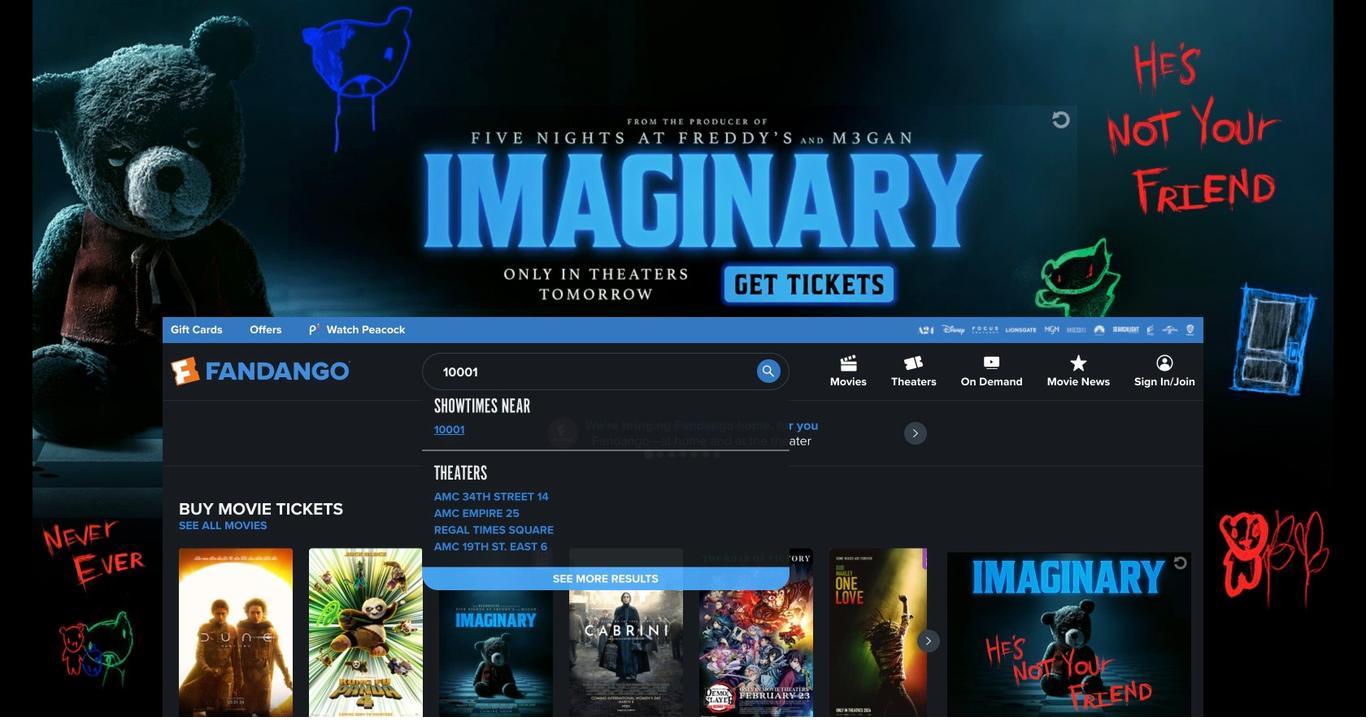 Task type: vqa. For each thing, say whether or not it's contained in the screenshot.
1st the gift box white image
no



Task type: locate. For each thing, give the bounding box(es) containing it.
advertisement element
[[289, 106, 1078, 309], [948, 553, 1192, 718]]

1 vertical spatial advertisement element
[[948, 553, 1192, 718]]

select a slide to show tab list
[[163, 448, 1204, 461]]

region
[[163, 401, 1204, 466], [179, 549, 944, 718]]

dune: part two (2024) poster image
[[179, 549, 293, 718]]

gift box white image
[[923, 549, 944, 570]]

None search field
[[422, 353, 790, 591]]

gift box white image
[[532, 549, 553, 570]]

bob marley: one love (2024) poster image
[[830, 549, 944, 718]]

Search by city, state, zip or movie text field
[[422, 353, 790, 391]]



Task type: describe. For each thing, give the bounding box(es) containing it.
0 vertical spatial region
[[163, 401, 1204, 466]]

offer icon image
[[548, 418, 579, 449]]

0 vertical spatial advertisement element
[[289, 106, 1078, 309]]

cabrini (2024) poster image
[[570, 549, 683, 718]]

imaginary (2024) poster image
[[439, 549, 553, 718]]

demon slayer: kimetsu no yaiba - to the hashira training (2024) poster image
[[700, 549, 814, 718]]

1 vertical spatial region
[[179, 549, 944, 718]]

kung fu panda 4 (2024) poster image
[[309, 549, 423, 718]]



